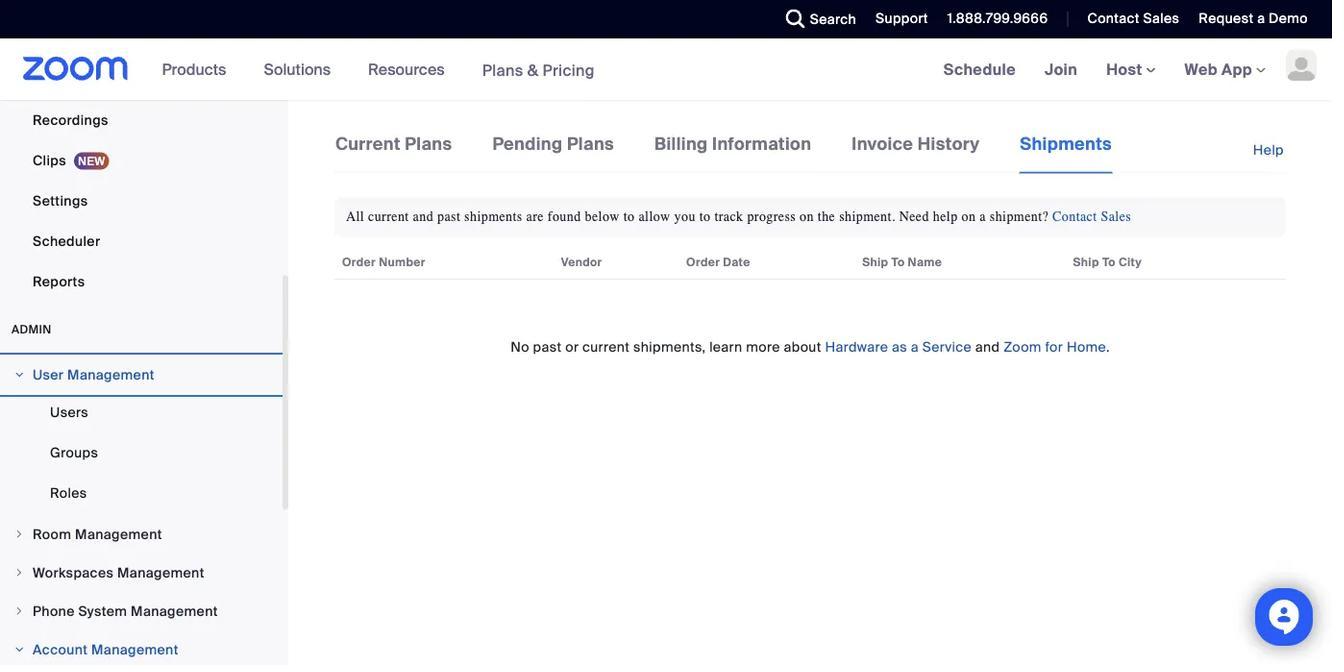 Task type: locate. For each thing, give the bounding box(es) containing it.
management up "workspaces management" at the bottom left of page
[[75, 525, 162, 543]]

plans inside pending plans link
[[567, 133, 614, 155]]

pricing
[[543, 60, 595, 80]]

1 horizontal spatial ship
[[1073, 255, 1099, 270]]

web
[[1185, 59, 1218, 79]]

management for room management
[[75, 525, 162, 543]]

no
[[511, 338, 529, 355]]

order left the number
[[342, 255, 376, 270]]

invoice history
[[852, 133, 980, 155]]

1 horizontal spatial a
[[980, 209, 986, 225]]

products button
[[162, 38, 235, 100]]

a left shipment?
[[980, 209, 986, 225]]

0 horizontal spatial ship
[[862, 255, 888, 270]]

contact
[[1087, 10, 1140, 27], [1052, 209, 1097, 225]]

to for name
[[891, 255, 905, 270]]

request a demo
[[1199, 10, 1308, 27]]

1 vertical spatial past
[[533, 338, 562, 355]]

on
[[800, 209, 814, 225], [962, 209, 976, 225]]

0 vertical spatial current
[[368, 209, 409, 225]]

pending plans link
[[492, 131, 615, 172]]

learn
[[709, 338, 742, 355]]

right image left phone
[[13, 606, 25, 617]]

reports link
[[0, 262, 283, 301]]

information
[[712, 133, 811, 155]]

to
[[891, 255, 905, 270], [1102, 255, 1116, 270]]

to left city on the right
[[1102, 255, 1116, 270]]

current right the or
[[582, 338, 630, 355]]

a
[[1257, 10, 1265, 27], [980, 209, 986, 225], [911, 338, 919, 355]]

past left shipments
[[437, 209, 461, 225]]

2 right image from the top
[[13, 529, 25, 540]]

sales inside the main content main content
[[1101, 209, 1131, 225]]

plans
[[482, 60, 523, 80], [405, 133, 452, 155], [567, 133, 614, 155]]

0 vertical spatial sales
[[1143, 10, 1180, 27]]

0 horizontal spatial on
[[800, 209, 814, 225]]

1 ship from the left
[[862, 255, 888, 270]]

1 to from the left
[[624, 209, 635, 225]]

right image left "workspaces"
[[13, 567, 25, 579]]

as
[[892, 338, 907, 355]]

current right all
[[368, 209, 409, 225]]

1 vertical spatial right image
[[13, 644, 25, 655]]

order
[[342, 255, 376, 270], [686, 255, 720, 270]]

plans right pending
[[567, 133, 614, 155]]

admin
[[12, 322, 52, 337]]

account management
[[33, 641, 179, 658]]

ship
[[862, 255, 888, 270], [1073, 255, 1099, 270]]

shipments
[[464, 209, 523, 225]]

found
[[548, 209, 581, 225]]

1 order from the left
[[342, 255, 376, 270]]

0 horizontal spatial to
[[891, 255, 905, 270]]

plans right current
[[405, 133, 452, 155]]

1 to from the left
[[891, 255, 905, 270]]

2 order from the left
[[686, 255, 720, 270]]

contact inside the main content main content
[[1052, 209, 1097, 225]]

management inside menu item
[[117, 564, 204, 581]]

0 horizontal spatial sales
[[1101, 209, 1131, 225]]

1 right image from the top
[[13, 567, 25, 579]]

products
[[162, 59, 226, 79]]

management for workspaces management
[[117, 564, 204, 581]]

number
[[379, 255, 426, 270]]

the
[[818, 209, 835, 225]]

1.888.799.9666 button
[[933, 0, 1053, 38], [947, 10, 1048, 27]]

zoom logo image
[[23, 57, 128, 81]]

right image left room
[[13, 529, 25, 540]]

0 horizontal spatial order
[[342, 255, 376, 270]]

1 horizontal spatial to
[[1102, 255, 1116, 270]]

contact sales link
[[1073, 0, 1184, 38], [1087, 10, 1180, 27], [1052, 209, 1131, 225]]

a right as
[[911, 338, 919, 355]]

plans inside the current plans link
[[405, 133, 452, 155]]

vendor
[[561, 255, 602, 270]]

management
[[67, 366, 155, 383], [75, 525, 162, 543], [117, 564, 204, 581], [131, 602, 218, 620], [91, 641, 179, 658]]

1 horizontal spatial plans
[[482, 60, 523, 80]]

right image inside the user management menu item
[[13, 369, 25, 381]]

past
[[437, 209, 461, 225], [533, 338, 562, 355]]

host button
[[1106, 59, 1156, 79]]

to left 'name'
[[891, 255, 905, 270]]

right image inside phone system management menu item
[[13, 606, 25, 617]]

right image left user
[[13, 369, 25, 381]]

right image left account
[[13, 644, 25, 655]]

phone system management menu item
[[0, 593, 283, 630]]

past left the or
[[533, 338, 562, 355]]

sales
[[1143, 10, 1180, 27], [1101, 209, 1131, 225]]

search button
[[772, 0, 861, 38]]

1 horizontal spatial on
[[962, 209, 976, 225]]

management for user management
[[67, 366, 155, 383]]

help
[[933, 209, 958, 225]]

0 vertical spatial past
[[437, 209, 461, 225]]

account management menu item
[[0, 631, 283, 665]]

1 horizontal spatial and
[[975, 338, 1000, 355]]

1 horizontal spatial current
[[582, 338, 630, 355]]

right image
[[13, 369, 25, 381], [13, 529, 25, 540], [13, 606, 25, 617]]

plans & pricing link
[[482, 60, 595, 80], [482, 60, 595, 80]]

right image
[[13, 567, 25, 579], [13, 644, 25, 655]]

management down phone system management menu item
[[91, 641, 179, 658]]

to for city
[[1102, 255, 1116, 270]]

ship left city on the right
[[1073, 255, 1099, 270]]

and up the number
[[413, 209, 434, 225]]

roles
[[50, 484, 87, 502]]

management for account management
[[91, 641, 179, 658]]

shipments link
[[1019, 131, 1113, 174]]

banner
[[0, 38, 1332, 101]]

profile picture image
[[1286, 50, 1317, 81]]

1 vertical spatial sales
[[1101, 209, 1131, 225]]

about
[[784, 338, 821, 355]]

to left allow
[[624, 209, 635, 225]]

or
[[565, 338, 579, 355]]

0 vertical spatial a
[[1257, 10, 1265, 27]]

1 vertical spatial a
[[980, 209, 986, 225]]

and
[[413, 209, 434, 225], [975, 338, 1000, 355]]

0 vertical spatial right image
[[13, 567, 25, 579]]

2 to from the left
[[1102, 255, 1116, 270]]

join link
[[1030, 38, 1092, 100]]

0 vertical spatial contact
[[1087, 10, 1140, 27]]

billing
[[655, 133, 708, 155]]

billing information link
[[654, 131, 812, 172]]

request a demo link
[[1184, 0, 1332, 38], [1199, 10, 1308, 27]]

contact right shipment?
[[1052, 209, 1097, 225]]

date
[[723, 255, 750, 270]]

side navigation navigation
[[0, 0, 288, 665]]

support link
[[861, 0, 933, 38], [876, 10, 928, 27]]

room
[[33, 525, 71, 543]]

0 horizontal spatial and
[[413, 209, 434, 225]]

management down the room management "menu item"
[[117, 564, 204, 581]]

management up users link
[[67, 366, 155, 383]]

sales up host dropdown button
[[1143, 10, 1180, 27]]

1 horizontal spatial order
[[686, 255, 720, 270]]

main content main content
[[288, 100, 1332, 665]]

1 vertical spatial and
[[975, 338, 1000, 355]]

1 horizontal spatial to
[[699, 209, 711, 225]]

web app button
[[1185, 59, 1266, 79]]

recordings link
[[0, 101, 283, 139]]

plans left &
[[482, 60, 523, 80]]

0 vertical spatial and
[[413, 209, 434, 225]]

2 vertical spatial right image
[[13, 606, 25, 617]]

on left the at right top
[[800, 209, 814, 225]]

city
[[1119, 255, 1142, 270]]

scheduler link
[[0, 222, 283, 260]]

0 horizontal spatial past
[[437, 209, 461, 225]]

1 right image from the top
[[13, 369, 25, 381]]

ship down shipment.
[[862, 255, 888, 270]]

&
[[527, 60, 539, 80]]

meetings navigation
[[929, 38, 1332, 101]]

0 horizontal spatial a
[[911, 338, 919, 355]]

on right 'help'
[[962, 209, 976, 225]]

0 horizontal spatial plans
[[405, 133, 452, 155]]

0 horizontal spatial to
[[624, 209, 635, 225]]

name
[[908, 255, 942, 270]]

sales up ship to city
[[1101, 209, 1131, 225]]

to
[[624, 209, 635, 225], [699, 209, 711, 225]]

1 vertical spatial right image
[[13, 529, 25, 540]]

order left date
[[686, 255, 720, 270]]

1 horizontal spatial past
[[533, 338, 562, 355]]

right image inside the room management "menu item"
[[13, 529, 25, 540]]

a left demo
[[1257, 10, 1265, 27]]

2 ship from the left
[[1073, 255, 1099, 270]]

support
[[876, 10, 928, 27]]

0 vertical spatial right image
[[13, 369, 25, 381]]

1 vertical spatial contact
[[1052, 209, 1097, 225]]

workspaces
[[33, 564, 114, 581]]

to right you
[[699, 209, 711, 225]]

shipment.
[[839, 209, 896, 225]]

2 right image from the top
[[13, 644, 25, 655]]

right image inside workspaces management menu item
[[13, 567, 25, 579]]

roles link
[[0, 474, 283, 512]]

right image inside account management "menu item"
[[13, 644, 25, 655]]

contact up host
[[1087, 10, 1140, 27]]

3 right image from the top
[[13, 606, 25, 617]]

current plans
[[335, 133, 452, 155]]

order date
[[686, 255, 750, 270]]

and left zoom
[[975, 338, 1000, 355]]

2 horizontal spatial plans
[[567, 133, 614, 155]]



Task type: vqa. For each thing, say whether or not it's contained in the screenshot.
RECORDINGS
yes



Task type: describe. For each thing, give the bounding box(es) containing it.
account
[[33, 641, 88, 658]]

help
[[1253, 141, 1284, 159]]

right image for room management
[[13, 529, 25, 540]]

search
[[810, 10, 856, 28]]

zoom for home link
[[1004, 338, 1106, 355]]

billing information
[[655, 133, 811, 155]]

banner containing products
[[0, 38, 1332, 101]]

workspaces management
[[33, 564, 204, 581]]

zoom
[[1004, 338, 1042, 355]]

user management menu item
[[0, 357, 283, 393]]

room management
[[33, 525, 162, 543]]

settings link
[[0, 182, 283, 220]]

are
[[526, 209, 544, 225]]

progress
[[747, 209, 796, 225]]

solutions button
[[264, 38, 339, 100]]

invoice history link
[[851, 131, 981, 172]]

1.888.799.9666 button up 'schedule' at top
[[933, 0, 1053, 38]]

2 on from the left
[[962, 209, 976, 225]]

shipment?
[[990, 209, 1049, 225]]

groups
[[50, 444, 98, 461]]

scheduler
[[33, 232, 100, 250]]

1.888.799.9666 button up schedule link
[[947, 10, 1048, 27]]

schedule
[[944, 59, 1016, 79]]

web app
[[1185, 59, 1252, 79]]

user management
[[33, 366, 155, 383]]

1 on from the left
[[800, 209, 814, 225]]

right image for workspaces management
[[13, 567, 25, 579]]

pending plans
[[492, 133, 614, 155]]

need
[[899, 209, 929, 225]]

workspaces management menu item
[[0, 555, 283, 591]]

request
[[1199, 10, 1254, 27]]

system
[[78, 602, 127, 620]]

current
[[335, 133, 401, 155]]

resources button
[[368, 38, 453, 100]]

more
[[746, 338, 780, 355]]

resources
[[368, 59, 445, 79]]

demo
[[1269, 10, 1308, 27]]

clips
[[33, 151, 66, 169]]

0 horizontal spatial current
[[368, 209, 409, 225]]

plans inside 'product information' navigation
[[482, 60, 523, 80]]

home
[[1067, 338, 1106, 355]]

1 vertical spatial current
[[582, 338, 630, 355]]

shipments,
[[633, 338, 706, 355]]

below
[[585, 209, 620, 225]]

2 vertical spatial a
[[911, 338, 919, 355]]

help link
[[1253, 131, 1286, 170]]

no past or current shipments, learn more about hardware as a service and zoom for home .
[[511, 338, 1110, 355]]

management up account management "menu item"
[[131, 602, 218, 620]]

2 to from the left
[[699, 209, 711, 225]]

track
[[714, 209, 743, 225]]

allow
[[639, 209, 671, 225]]

service
[[922, 338, 972, 355]]

.
[[1106, 338, 1110, 355]]

all current and past shipments are found below to allow you to track progress on the shipment. need help on a shipment? contact sales
[[346, 209, 1131, 225]]

contact sales
[[1087, 10, 1180, 27]]

order for order date
[[686, 255, 720, 270]]

groups link
[[0, 433, 283, 472]]

admin menu menu
[[0, 357, 283, 665]]

right image for user management
[[13, 369, 25, 381]]

solutions
[[264, 59, 331, 79]]

order number
[[342, 255, 426, 270]]

phone system management
[[33, 602, 218, 620]]

current plans link
[[334, 131, 453, 172]]

order for order number
[[342, 255, 376, 270]]

plans for current plans
[[405, 133, 452, 155]]

settings
[[33, 192, 88, 210]]

hardware
[[825, 338, 888, 355]]

app
[[1222, 59, 1252, 79]]

history
[[918, 133, 980, 155]]

users
[[50, 403, 88, 421]]

user management menu
[[0, 393, 283, 514]]

pending
[[492, 133, 563, 155]]

recordings
[[33, 111, 108, 129]]

invoice
[[852, 133, 913, 155]]

ship to name
[[862, 255, 942, 270]]

plans & pricing
[[482, 60, 595, 80]]

hardware as a service link
[[825, 338, 972, 355]]

right image for account management
[[13, 644, 25, 655]]

ship for ship to city
[[1073, 255, 1099, 270]]

product information navigation
[[148, 38, 609, 101]]

1 horizontal spatial sales
[[1143, 10, 1180, 27]]

shipments
[[1020, 133, 1112, 155]]

user
[[33, 366, 64, 383]]

1.888.799.9666
[[947, 10, 1048, 27]]

join
[[1045, 59, 1078, 79]]

you
[[674, 209, 696, 225]]

room management menu item
[[0, 516, 283, 553]]

ship to city
[[1073, 255, 1142, 270]]

ship for ship to name
[[862, 255, 888, 270]]

2 horizontal spatial a
[[1257, 10, 1265, 27]]

for
[[1045, 338, 1063, 355]]

right image for phone system management
[[13, 606, 25, 617]]

reports
[[33, 272, 85, 290]]

personal menu menu
[[0, 0, 283, 303]]

phone
[[33, 602, 75, 620]]

plans for pending plans
[[567, 133, 614, 155]]

schedule link
[[929, 38, 1030, 100]]

clips link
[[0, 141, 283, 180]]



